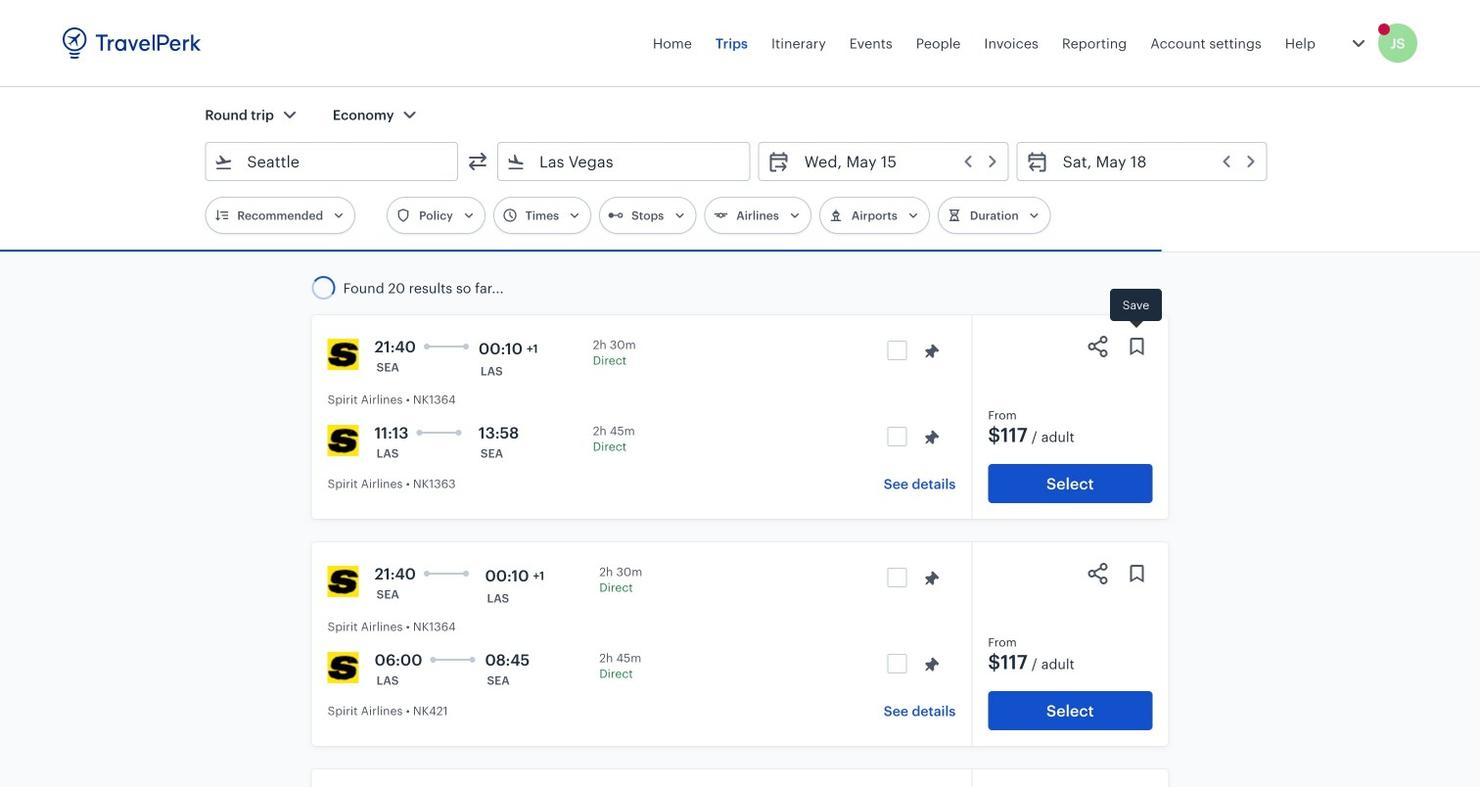 Task type: describe. For each thing, give the bounding box(es) containing it.
To search field
[[526, 146, 724, 177]]

Return field
[[1049, 146, 1259, 177]]

1 spirit airlines image from the top
[[328, 339, 359, 370]]



Task type: locate. For each thing, give the bounding box(es) containing it.
1 vertical spatial spirit airlines image
[[328, 425, 359, 456]]

Depart field
[[791, 146, 1000, 177]]

2 vertical spatial spirit airlines image
[[328, 566, 359, 597]]

spirit airlines image
[[328, 652, 359, 683]]

0 vertical spatial spirit airlines image
[[328, 339, 359, 370]]

3 spirit airlines image from the top
[[328, 566, 359, 597]]

spirit airlines image
[[328, 339, 359, 370], [328, 425, 359, 456], [328, 566, 359, 597]]

2 spirit airlines image from the top
[[328, 425, 359, 456]]

From search field
[[233, 146, 432, 177]]

tooltip
[[1110, 289, 1162, 331]]



Task type: vqa. For each thing, say whether or not it's contained in the screenshot.
topmost Spirit Airlines image
yes



